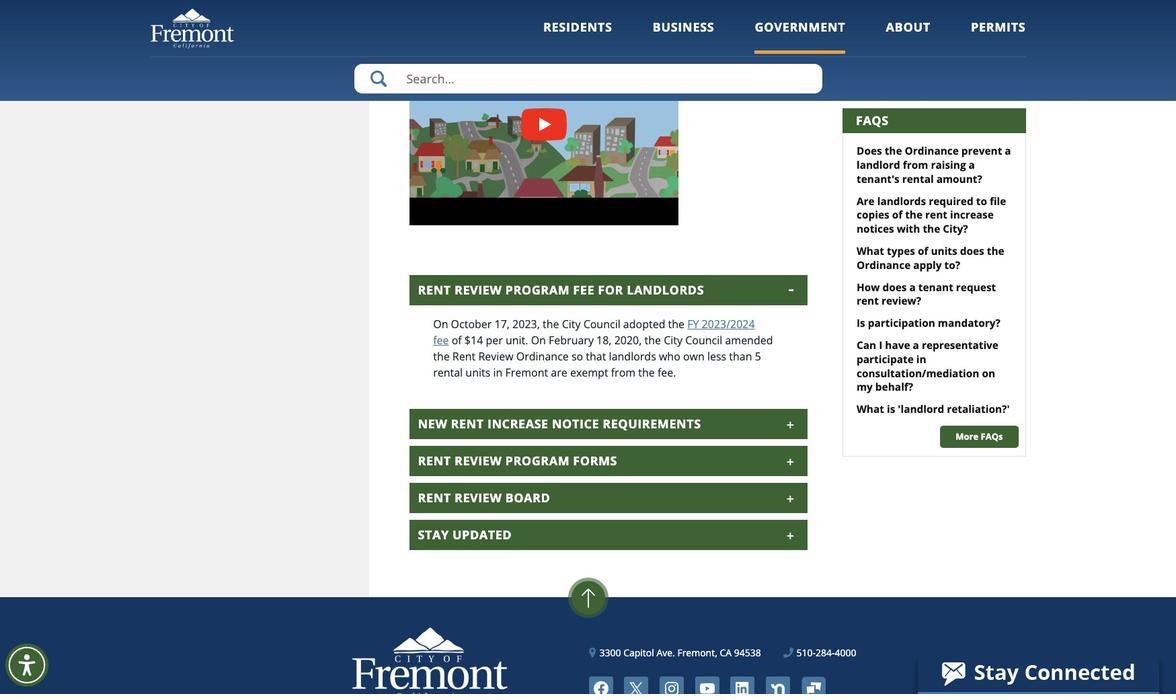 Task type: vqa. For each thing, say whether or not it's contained in the screenshot.
Fremont
yes



Task type: locate. For each thing, give the bounding box(es) containing it.
1 vertical spatial on
[[531, 333, 546, 348]]

does right how
[[883, 280, 907, 294]]

1 horizontal spatial on
[[531, 333, 546, 348]]

rent up the october
[[418, 282, 451, 298]]

0 vertical spatial of
[[892, 208, 903, 222]]

0 horizontal spatial city
[[562, 317, 581, 332]]

rent up stay
[[418, 490, 451, 506]]

4000
[[835, 646, 856, 659]]

footer yt icon image
[[695, 677, 719, 694]]

0 vertical spatial rental
[[902, 172, 934, 186]]

1 vertical spatial 510-
[[797, 646, 816, 659]]

of inside of $14 per unit. on february 18, 2020, the city council amended the rent review ordinance so that landlords who own less than 5 rental units in fremont are exempt from the fee.
[[452, 333, 462, 348]]

1 vertical spatial ordinance
[[857, 258, 911, 272]]

510- for 733-
[[854, 5, 868, 14]]

about
[[886, 19, 931, 35]]

footer tw icon image
[[624, 677, 648, 694]]

and
[[931, 77, 943, 87]]

email
[[854, 15, 872, 25]]

1 vertical spatial rental
[[433, 365, 463, 380]]

1 horizontal spatial of
[[892, 208, 903, 222]]

1 horizontal spatial from
[[903, 158, 928, 172]]

1 vertical spatial units
[[466, 365, 490, 380]]

2 vertical spatial of
[[452, 333, 462, 348]]

columnusercontrol4 main content
[[410, 0, 821, 557]]

ave.
[[657, 646, 675, 659]]

0 horizontal spatial does
[[883, 280, 907, 294]]

what for what is 'landlord retaliation?'
[[857, 402, 884, 416]]

new
[[418, 416, 447, 432]]

0 vertical spatial council
[[583, 317, 621, 332]]

rent review board
[[418, 490, 550, 506]]

0 horizontal spatial rental
[[433, 365, 463, 380]]

city?
[[943, 222, 968, 236]]

fy 2023/2024 fee link
[[433, 317, 755, 348]]

of inside "are landlords required to file copies of the rent increase notices with the city?"
[[892, 208, 903, 222]]

0 horizontal spatial in
[[493, 365, 503, 380]]

i
[[879, 338, 883, 352]]

a right have
[[913, 338, 919, 352]]

rent
[[418, 282, 451, 298], [452, 349, 476, 364], [451, 416, 484, 432], [418, 453, 451, 469], [418, 490, 451, 506]]

510- up email
[[854, 5, 868, 14]]

ordinance inside does the ordinance prevent a landlord from raising a tenant's rental amount?
[[905, 144, 959, 158]]

rent down new
[[418, 453, 451, 469]]

ordinance inside "what types of units does the ordinance apply to?"
[[857, 258, 911, 272]]

footer li icon image
[[730, 677, 755, 694]]

'landlord
[[898, 402, 944, 416]]

does
[[960, 244, 984, 258], [883, 280, 907, 294]]

1 vertical spatial landlords
[[609, 349, 656, 364]]

is
[[857, 316, 865, 330]]

units down $14
[[466, 365, 490, 380]]

1 horizontal spatial rent
[[925, 208, 947, 222]]

units
[[931, 244, 957, 258], [466, 365, 490, 380]]

new rent increase notice requirements
[[418, 416, 701, 432]]

landlords inside "are landlords required to file copies of the rent increase notices with the city?"
[[877, 194, 926, 208]]

how does a tenant request rent review?
[[857, 280, 996, 308]]

on down 2023,
[[531, 333, 546, 348]]

rent down $14
[[452, 349, 476, 364]]

1 horizontal spatial city
[[664, 333, 683, 348]]

1 horizontal spatial does
[[960, 244, 984, 258]]

1 program from the top
[[505, 282, 570, 298]]

0 horizontal spatial 510-
[[797, 646, 816, 659]]

1 horizontal spatial council
[[685, 333, 722, 348]]

are
[[857, 194, 875, 208]]

adopted
[[623, 317, 665, 332]]

Search text field
[[354, 64, 822, 93]]

does the ordinance prevent a landlord from raising a tenant's rental amount?
[[857, 144, 1011, 186]]

does
[[857, 144, 882, 158]]

of right the types
[[918, 244, 928, 258]]

own
[[683, 349, 705, 364]]

0 vertical spatial faqs
[[856, 112, 889, 128]]

review down per
[[478, 349, 514, 364]]

on
[[433, 317, 448, 332], [531, 333, 546, 348]]

city
[[562, 317, 581, 332], [664, 333, 683, 348]]

apply
[[913, 258, 942, 272]]

for
[[598, 282, 623, 298]]

what down notices on the right of the page
[[857, 244, 884, 258]]

1 horizontal spatial units
[[931, 244, 957, 258]]

landlord-tenant rights and fair housing issues link
[[854, 77, 1007, 87]]

rent for rent review program fee for landlords
[[418, 282, 451, 298]]

ordinance up how
[[857, 258, 911, 272]]

required
[[929, 194, 974, 208]]

review
[[455, 282, 502, 298], [478, 349, 514, 364], [455, 453, 502, 469], [455, 490, 502, 506]]

1 vertical spatial what
[[857, 402, 884, 416]]

stay
[[418, 527, 449, 543]]

than
[[729, 349, 752, 364]]

does down city? on the right of the page
[[960, 244, 984, 258]]

review inside of $14 per unit. on february 18, 2020, the city council amended the rent review ordinance so that landlords who own less than 5 rental units in fremont are exempt from the fee.
[[478, 349, 514, 364]]

0 horizontal spatial from
[[611, 365, 636, 380]]

ordinance up the amount?
[[905, 144, 959, 158]]

510- inside 510-733-4945 email
[[854, 5, 868, 14]]

residents
[[543, 19, 612, 35]]

a left tenant
[[910, 280, 916, 294]]

email link
[[854, 15, 872, 25]]

rental up "are landlords required to file copies of the rent increase notices with the city?"
[[902, 172, 934, 186]]

how
[[857, 280, 880, 294]]

rent inside how does a tenant request rent review?
[[857, 294, 879, 308]]

consultation/mediation
[[857, 366, 979, 380]]

the up request
[[987, 244, 1004, 258]]

in inside of $14 per unit. on february 18, 2020, the city council amended the rent review ordinance so that landlords who own less than 5 rental units in fremont are exempt from the fee.
[[493, 365, 503, 380]]

1 vertical spatial program
[[505, 453, 570, 469]]

program up board
[[505, 453, 570, 469]]

city up the who at the bottom of the page
[[664, 333, 683, 348]]

rent for rent review program forms
[[418, 453, 451, 469]]

0 horizontal spatial units
[[466, 365, 490, 380]]

1 vertical spatial of
[[918, 244, 928, 258]]

284-
[[816, 646, 835, 659]]

0 vertical spatial from
[[903, 158, 928, 172]]

units inside of $14 per unit. on february 18, 2020, the city council amended the rent review ordinance so that landlords who own less than 5 rental units in fremont are exempt from the fee.
[[466, 365, 490, 380]]

what left is
[[857, 402, 884, 416]]

capitol
[[623, 646, 654, 659]]

1 vertical spatial council
[[685, 333, 722, 348]]

in
[[917, 352, 926, 366], [493, 365, 503, 380]]

rent inside "are landlords required to file copies of the rent increase notices with the city?"
[[925, 208, 947, 222]]

participation
[[868, 316, 935, 330]]

more faqs
[[956, 430, 1003, 442]]

what
[[857, 244, 884, 258], [857, 402, 884, 416]]

with
[[897, 222, 920, 236]]

review for rent review program fee for landlords
[[455, 282, 502, 298]]

permits
[[971, 19, 1026, 35]]

0 horizontal spatial on
[[433, 317, 448, 332]]

2020,
[[614, 333, 642, 348]]

how rent review works element
[[410, 24, 679, 225]]

footer ig icon image
[[660, 677, 684, 694]]

1 vertical spatial from
[[611, 365, 636, 380]]

of inside "what types of units does the ordinance apply to?"
[[918, 244, 928, 258]]

landlords
[[877, 194, 926, 208], [609, 349, 656, 364]]

0 vertical spatial ordinance
[[905, 144, 959, 158]]

review for rent review program forms
[[455, 453, 502, 469]]

rent review program fee for landlords
[[418, 282, 704, 298]]

0 vertical spatial program
[[505, 282, 570, 298]]

1 what from the top
[[857, 244, 884, 258]]

council up own
[[685, 333, 722, 348]]

landlords up with
[[877, 194, 926, 208]]

landlords down 2020,
[[609, 349, 656, 364]]

from down 2020,
[[611, 365, 636, 380]]

issues
[[987, 77, 1007, 87]]

1 horizontal spatial 510-
[[854, 5, 868, 14]]

of right copies
[[892, 208, 903, 222]]

a
[[1005, 144, 1011, 158], [969, 158, 975, 172], [910, 280, 916, 294], [913, 338, 919, 352]]

tenant
[[885, 77, 907, 87]]

1 vertical spatial does
[[883, 280, 907, 294]]

1 vertical spatial rent
[[857, 294, 879, 308]]

what inside "what types of units does the ordinance apply to?"
[[857, 244, 884, 258]]

unit.
[[506, 333, 528, 348]]

landlords inside of $14 per unit. on february 18, 2020, the city council amended the rent review ordinance so that landlords who own less than 5 rental units in fremont are exempt from the fee.
[[609, 349, 656, 364]]

a inside how does a tenant request rent review?
[[910, 280, 916, 294]]

0 horizontal spatial landlords
[[609, 349, 656, 364]]

2 horizontal spatial of
[[918, 244, 928, 258]]

rental down fee
[[433, 365, 463, 380]]

0 horizontal spatial council
[[583, 317, 621, 332]]

the up the types
[[905, 208, 923, 222]]

rent right with
[[925, 208, 947, 222]]

review up rent review board
[[455, 453, 502, 469]]

0 horizontal spatial of
[[452, 333, 462, 348]]

17,
[[495, 317, 510, 332]]

in inside can i have a representative participate in consultation/mediation on my behalf?
[[917, 352, 926, 366]]

tab list
[[410, 275, 808, 550]]

on inside of $14 per unit. on february 18, 2020, the city council amended the rent review ordinance so that landlords who own less than 5 rental units in fremont are exempt from the fee.
[[531, 333, 546, 348]]

review up the october
[[455, 282, 502, 298]]

in right have
[[917, 352, 926, 366]]

can
[[857, 338, 876, 352]]

0 vertical spatial does
[[960, 244, 984, 258]]

0 vertical spatial rent
[[925, 208, 947, 222]]

representative
[[922, 338, 999, 352]]

units inside "what types of units does the ordinance apply to?"
[[931, 244, 957, 258]]

on
[[982, 366, 995, 380]]

733-
[[868, 5, 882, 14]]

units down city? on the right of the page
[[931, 244, 957, 258]]

program up 2023,
[[505, 282, 570, 298]]

landlord-
[[854, 77, 885, 87]]

faqs right more
[[981, 430, 1003, 442]]

to?
[[945, 258, 960, 272]]

in left fremont on the bottom
[[493, 365, 503, 380]]

0 horizontal spatial rent
[[857, 294, 879, 308]]

0 vertical spatial landlords
[[877, 194, 926, 208]]

retaliation?'
[[947, 402, 1010, 416]]

review up updated
[[455, 490, 502, 506]]

of right fee
[[452, 333, 462, 348]]

government
[[755, 19, 846, 35]]

council up 18,
[[583, 317, 621, 332]]

city inside of $14 per unit. on february 18, 2020, the city council amended the rent review ordinance so that landlords who own less than 5 rental units in fremont are exempt from the fee.
[[664, 333, 683, 348]]

fremont
[[505, 365, 548, 380]]

510-
[[854, 5, 868, 14], [797, 646, 816, 659]]

participate
[[857, 352, 914, 366]]

0 vertical spatial what
[[857, 244, 884, 258]]

1 horizontal spatial in
[[917, 352, 926, 366]]

from inside does the ordinance prevent a landlord from raising a tenant's rental amount?
[[903, 158, 928, 172]]

tab list containing rent review program fee for landlords
[[410, 275, 808, 550]]

1 horizontal spatial faqs
[[981, 430, 1003, 442]]

2 vertical spatial ordinance
[[516, 349, 569, 364]]

0 vertical spatial on
[[433, 317, 448, 332]]

2 what from the top
[[857, 402, 884, 416]]

1 horizontal spatial rental
[[902, 172, 934, 186]]

510-284-4000
[[797, 646, 856, 659]]

faqs up does
[[856, 112, 889, 128]]

$14
[[465, 333, 483, 348]]

from left the raising
[[903, 158, 928, 172]]

1 vertical spatial faqs
[[981, 430, 1003, 442]]

the down adopted on the top of page
[[645, 333, 661, 348]]

are landlords required to file copies of the rent increase notices with the city?
[[857, 194, 1006, 236]]

ca
[[720, 646, 732, 659]]

council inside of $14 per unit. on february 18, 2020, the city council amended the rent review ordinance so that landlords who own less than 5 rental units in fremont are exempt from the fee.
[[685, 333, 722, 348]]

tab list inside columnusercontrol4 main content
[[410, 275, 808, 550]]

footer nd icon image
[[766, 677, 790, 694]]

notices
[[857, 222, 894, 236]]

the right does
[[885, 144, 902, 158]]

rental
[[902, 172, 934, 186], [433, 365, 463, 380]]

0 vertical spatial units
[[931, 244, 957, 258]]

faqs
[[856, 112, 889, 128], [981, 430, 1003, 442]]

1 vertical spatial city
[[664, 333, 683, 348]]

on up fee
[[433, 317, 448, 332]]

0 vertical spatial 510-
[[854, 5, 868, 14]]

landlords
[[627, 282, 704, 298]]

510- up footer my icon
[[797, 646, 816, 659]]

1 horizontal spatial landlords
[[877, 194, 926, 208]]

rent up is
[[857, 294, 879, 308]]

ordinance up fremont on the bottom
[[516, 349, 569, 364]]

2 program from the top
[[505, 453, 570, 469]]

city up february
[[562, 317, 581, 332]]

footer fb icon image
[[589, 677, 613, 694]]



Task type: describe. For each thing, give the bounding box(es) containing it.
rights
[[909, 77, 929, 87]]

a right the raising
[[969, 158, 975, 172]]

updated
[[453, 527, 512, 543]]

february
[[549, 333, 594, 348]]

18,
[[597, 333, 612, 348]]

increase
[[950, 208, 994, 222]]

from inside of $14 per unit. on february 18, 2020, the city council amended the rent review ordinance so that landlords who own less than 5 rental units in fremont are exempt from the fee.
[[611, 365, 636, 380]]

less
[[707, 349, 726, 364]]

94538
[[734, 646, 761, 659]]

mandatory?
[[938, 316, 1001, 330]]

requirements
[[603, 416, 701, 432]]

does inside "what types of units does the ordinance apply to?"
[[960, 244, 984, 258]]

program for fee
[[505, 282, 570, 298]]

3300 capitol ave. fremont, ca 94538 link
[[589, 646, 761, 660]]

2023,
[[513, 317, 540, 332]]

is participation mandatory?
[[857, 316, 1001, 330]]

raising
[[931, 158, 966, 172]]

program for forms
[[505, 453, 570, 469]]

the left fy
[[668, 317, 685, 332]]

the down fee
[[433, 349, 450, 364]]

a right prevent
[[1005, 144, 1011, 158]]

review for rent review board
[[455, 490, 502, 506]]

rental inside does the ordinance prevent a landlord from raising a tenant's rental amount?
[[902, 172, 934, 186]]

0 vertical spatial city
[[562, 317, 581, 332]]

are
[[551, 365, 567, 380]]

forms
[[573, 453, 617, 469]]

increase
[[488, 416, 549, 432]]

on october 17, 2023, the city council adopted the
[[433, 317, 687, 332]]

rental inside of $14 per unit. on february 18, 2020, the city council amended the rent review ordinance so that landlords who own less than 5 rental units in fremont are exempt from the fee.
[[433, 365, 463, 380]]

behalf?
[[875, 380, 913, 394]]

fremont,
[[677, 646, 717, 659]]

510- for 284-
[[797, 646, 816, 659]]

is
[[887, 402, 895, 416]]

links
[[898, 49, 936, 65]]

business
[[653, 19, 715, 35]]

exempt
[[570, 365, 608, 380]]

fair
[[945, 77, 957, 87]]

who
[[659, 349, 680, 364]]

per
[[486, 333, 503, 348]]

october
[[451, 317, 492, 332]]

3300 capitol ave. fremont, ca 94538
[[600, 646, 761, 659]]

review?
[[882, 294, 921, 308]]

what for what types of units does the ordinance apply to?
[[857, 244, 884, 258]]

the right 2023,
[[543, 317, 559, 332]]

tenant's
[[857, 172, 900, 186]]

the inside "what types of units does the ordinance apply to?"
[[987, 244, 1004, 258]]

fee
[[433, 333, 449, 348]]

5
[[755, 349, 761, 364]]

the right with
[[923, 222, 940, 236]]

amount?
[[937, 172, 982, 186]]

of $14 per unit. on february 18, 2020, the city council amended the rent review ordinance so that landlords who own less than 5 rental units in fremont are exempt from the fee.
[[433, 333, 773, 380]]

fy
[[687, 317, 699, 332]]

amended
[[725, 333, 773, 348]]

fy 2023/2024 fee
[[433, 317, 755, 348]]

does inside how does a tenant request rent review?
[[883, 280, 907, 294]]

rent right new
[[451, 416, 484, 432]]

the left fee.
[[638, 365, 655, 380]]

ordinance inside of $14 per unit. on february 18, 2020, the city council amended the rent review ordinance so that landlords who own less than 5 rental units in fremont are exempt from the fee.
[[516, 349, 569, 364]]

housing
[[958, 77, 985, 87]]

so
[[572, 349, 583, 364]]

board
[[505, 490, 550, 506]]

landlord-tenant rights and fair housing issues
[[854, 77, 1007, 87]]

more
[[956, 430, 979, 442]]

510-284-4000 link
[[784, 646, 856, 660]]

my
[[857, 380, 873, 394]]

request
[[956, 280, 996, 294]]

a inside can i have a representative participate in consultation/mediation on my behalf?
[[913, 338, 919, 352]]

0 horizontal spatial faqs
[[856, 112, 889, 128]]

rent review program forms
[[418, 453, 617, 469]]

what is 'landlord retaliation?'
[[857, 402, 1010, 416]]

can i have a representative participate in consultation/mediation on my behalf?
[[857, 338, 999, 394]]

types
[[887, 244, 915, 258]]

fee.
[[658, 365, 676, 380]]

rent inside of $14 per unit. on february 18, 2020, the city council amended the rent review ordinance so that landlords who own less than 5 rental units in fremont are exempt from the fee.
[[452, 349, 476, 364]]

residents link
[[543, 19, 612, 54]]

footer my icon image
[[801, 677, 825, 694]]

government link
[[755, 19, 846, 54]]

copies
[[857, 208, 889, 222]]

fee
[[573, 282, 595, 298]]

have
[[885, 338, 910, 352]]

what types of units does the ordinance apply to?
[[857, 244, 1004, 272]]

business link
[[653, 19, 715, 54]]

file
[[990, 194, 1006, 208]]

stay connected image
[[918, 654, 1158, 692]]

about link
[[886, 19, 931, 54]]

that
[[586, 349, 606, 364]]

rent for rent review board
[[418, 490, 451, 506]]

the inside does the ordinance prevent a landlord from raising a tenant's rental amount?
[[885, 144, 902, 158]]

notice
[[552, 416, 599, 432]]

to
[[976, 194, 987, 208]]

4945
[[882, 5, 898, 14]]

tenant
[[918, 280, 953, 294]]

quick
[[853, 49, 894, 65]]

510-733-4945 email
[[854, 5, 898, 25]]

quick links
[[853, 49, 936, 65]]



